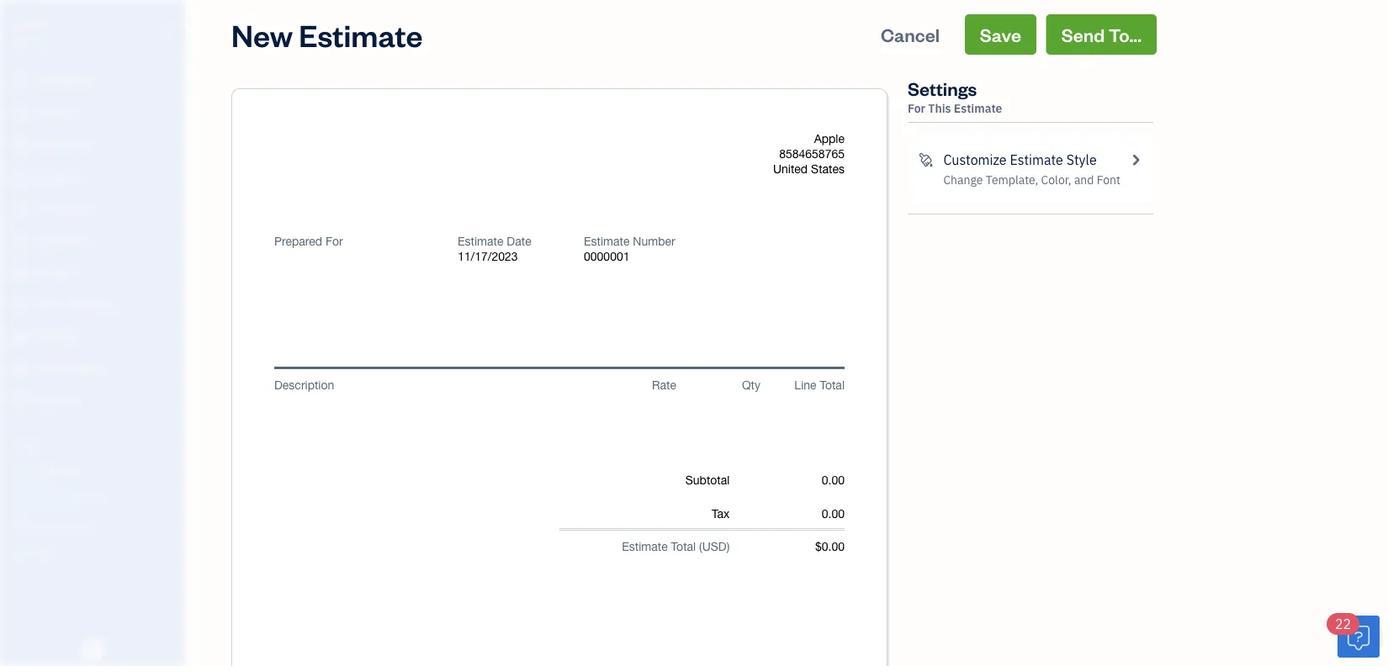 Task type: vqa. For each thing, say whether or not it's contained in the screenshot.
estimates
no



Task type: locate. For each thing, give the bounding box(es) containing it.
number
[[633, 234, 676, 248]]

save button
[[965, 14, 1037, 55]]

send to... button
[[1047, 14, 1157, 55]]

total left (
[[671, 540, 696, 554]]

1 horizontal spatial for
[[908, 101, 926, 116]]

subtotal
[[686, 473, 730, 487]]

for
[[908, 101, 926, 116], [326, 234, 343, 248]]

cancel button
[[866, 14, 955, 55]]

settings image
[[13, 544, 180, 557]]

1 vertical spatial total
[[671, 540, 696, 554]]

prepared
[[274, 234, 322, 248]]

apple owner
[[13, 15, 50, 47]]

apple inside apple 8584658765 united states
[[815, 132, 845, 146]]

for for prepared
[[326, 234, 343, 248]]

bank connections image
[[13, 517, 180, 530]]

0 horizontal spatial apple
[[13, 15, 50, 32]]

0 horizontal spatial for
[[326, 234, 343, 248]]

apple 8584658765 united states
[[773, 132, 845, 176]]

states
[[811, 162, 845, 176]]

payment image
[[11, 201, 31, 218]]

1 vertical spatial for
[[326, 234, 343, 248]]

total right line
[[820, 378, 845, 392]]

items and services image
[[13, 490, 180, 503]]

settings for this estimate
[[908, 76, 1003, 116]]

total for estimate
[[671, 540, 696, 554]]

freshbooks image
[[79, 640, 106, 660]]

0 vertical spatial apple
[[13, 15, 50, 32]]

paintbrush image
[[918, 150, 934, 170]]

for left this
[[908, 101, 926, 116]]

timer image
[[11, 297, 31, 314]]

estimate
[[299, 14, 423, 54], [954, 101, 1003, 116], [1010, 151, 1064, 169], [458, 234, 504, 248], [584, 234, 630, 248], [622, 540, 668, 554]]

invoice image
[[11, 169, 31, 186]]

Estimate date in MM/DD/YYYY format text field
[[458, 250, 559, 264]]

chevronright image
[[1128, 150, 1144, 170]]

0 vertical spatial total
[[820, 378, 845, 392]]

apple up 8584658765
[[815, 132, 845, 146]]

0.00
[[822, 473, 845, 487], [822, 507, 845, 521]]

send to...
[[1062, 22, 1142, 46]]

0 vertical spatial for
[[908, 101, 926, 116]]

resource center badge image
[[1338, 616, 1380, 658]]

this
[[929, 101, 952, 116]]

1 vertical spatial 0.00
[[822, 507, 845, 521]]

estimate date
[[458, 234, 532, 248]]

apple
[[13, 15, 50, 32], [815, 132, 845, 146]]

dashboard image
[[11, 73, 31, 90]]

total
[[820, 378, 845, 392], [671, 540, 696, 554]]

1 horizontal spatial apple
[[815, 132, 845, 146]]

$0.00
[[816, 540, 845, 554]]

font
[[1097, 172, 1121, 188]]

save
[[980, 22, 1022, 46]]

1 vertical spatial apple
[[815, 132, 845, 146]]

for right 'prepared'
[[326, 234, 343, 248]]

1 horizontal spatial total
[[820, 378, 845, 392]]

apple inside main element
[[13, 15, 50, 32]]

for inside settings for this estimate
[[908, 101, 926, 116]]

date
[[507, 234, 532, 248]]

qty
[[742, 378, 761, 392]]

0 vertical spatial 0.00
[[822, 473, 845, 487]]

new estimate
[[231, 14, 423, 54]]

template,
[[986, 172, 1039, 188]]

apple up owner
[[13, 15, 50, 32]]

0 horizontal spatial total
[[671, 540, 696, 554]]



Task type: describe. For each thing, give the bounding box(es) containing it.
prepared for
[[274, 234, 343, 248]]

8584658765
[[780, 147, 845, 161]]

estimate total ( usd )
[[622, 540, 730, 554]]

chart image
[[11, 361, 31, 378]]

apps image
[[13, 436, 180, 449]]

change template, color, and font
[[944, 172, 1121, 188]]

line total
[[795, 378, 845, 392]]

apple for apple owner
[[13, 15, 50, 32]]

send
[[1062, 22, 1105, 46]]

change
[[944, 172, 984, 188]]

rate
[[652, 378, 677, 392]]

1 0.00 from the top
[[822, 473, 845, 487]]

apple for apple 8584658765 united states
[[815, 132, 845, 146]]

2 0.00 from the top
[[822, 507, 845, 521]]

team members image
[[13, 463, 180, 476]]

Client text field
[[276, 258, 439, 286]]

and
[[1075, 172, 1095, 188]]

cancel
[[881, 22, 940, 46]]

line
[[795, 378, 817, 392]]

usd
[[703, 540, 727, 554]]

customize
[[944, 151, 1007, 169]]

customize estimate style
[[944, 151, 1097, 169]]

estimate number
[[584, 234, 676, 248]]

for for settings
[[908, 101, 926, 116]]

report image
[[11, 393, 31, 410]]

client image
[[11, 105, 31, 122]]

22 button
[[1327, 614, 1380, 658]]

Enter an Estimate # text field
[[584, 250, 630, 264]]

owner
[[13, 34, 44, 47]]

project image
[[11, 265, 31, 282]]

tax
[[712, 507, 730, 521]]

united
[[773, 162, 808, 176]]

style
[[1067, 151, 1097, 169]]

new
[[231, 14, 293, 54]]

money image
[[11, 329, 31, 346]]

22
[[1336, 616, 1352, 633]]

(
[[700, 540, 703, 554]]

)
[[727, 540, 730, 554]]

total for line
[[820, 378, 845, 392]]

estimate inside settings for this estimate
[[954, 101, 1003, 116]]

main element
[[0, 0, 227, 667]]

estimate image
[[11, 137, 31, 154]]

settings
[[908, 76, 977, 100]]

color,
[[1042, 172, 1072, 188]]

description
[[274, 378, 334, 392]]

expense image
[[11, 233, 31, 250]]

to...
[[1109, 22, 1142, 46]]



